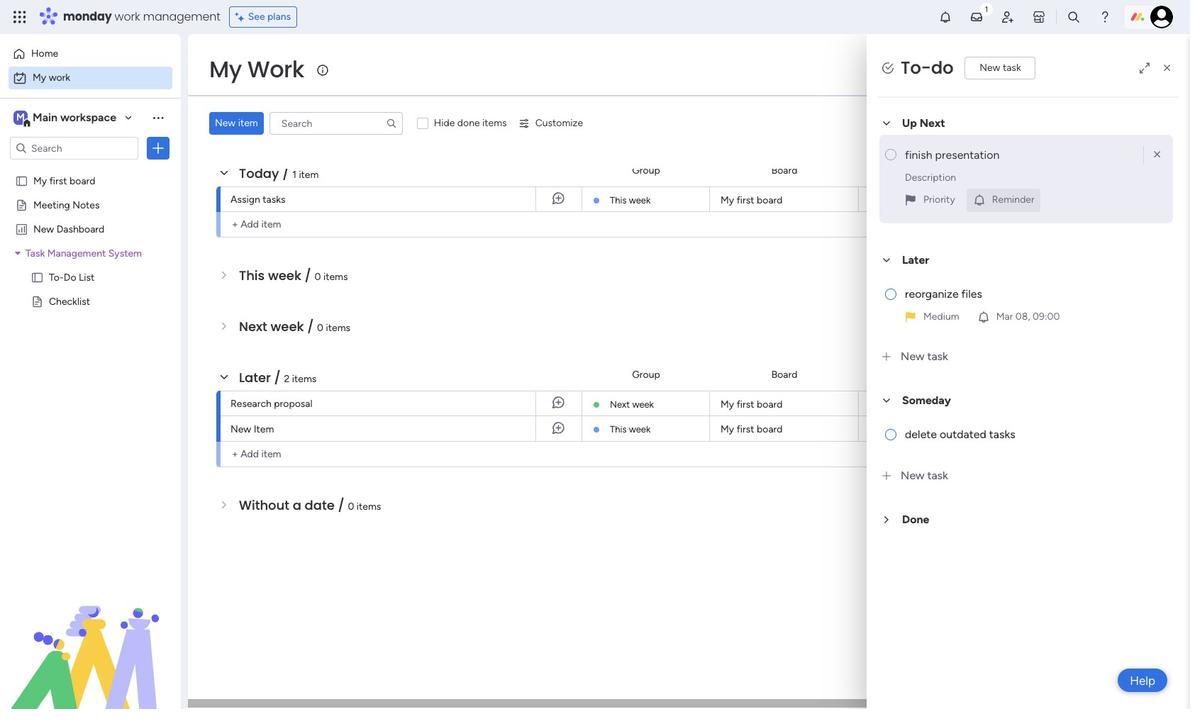 Task type: describe. For each thing, give the bounding box(es) containing it.
caret down image
[[15, 248, 21, 258]]

kendall parks image
[[1150, 6, 1173, 28]]

0 for this week /
[[315, 271, 321, 283]]

public board image
[[15, 198, 28, 211]]

medium button
[[898, 306, 965, 329]]

reminder button
[[966, 189, 1040, 212]]

Add Task text field
[[905, 144, 1146, 166]]

list
[[1150, 63, 1162, 75]]

task management system
[[26, 247, 142, 259]]

new task for new task button to the middle
[[901, 350, 948, 363]]

/ right dates
[[310, 113, 317, 131]]

up next
[[902, 117, 945, 130]]

task for new task button to the middle
[[927, 350, 948, 363]]

2 this week from the top
[[610, 424, 651, 435]]

today
[[239, 165, 279, 182]]

do
[[64, 271, 76, 283]]

management
[[143, 9, 220, 25]]

invite members image
[[1001, 10, 1015, 24]]

new dashboard
[[33, 223, 104, 235]]

without a date / 0 items
[[239, 496, 381, 514]]

/ down this week / 0 items
[[307, 318, 314, 335]]

new item
[[215, 117, 258, 129]]

delete
[[905, 428, 937, 441]]

customize button
[[513, 112, 589, 135]]

customize
[[535, 117, 583, 129]]

my work link
[[9, 67, 172, 89]]

someday button
[[878, 387, 1179, 415]]

outdated
[[940, 428, 986, 441]]

next week
[[610, 399, 654, 410]]

7
[[1000, 194, 1005, 205]]

09:00
[[1033, 311, 1060, 323]]

notes
[[72, 199, 100, 211]]

to-do
[[901, 56, 954, 80]]

workspace
[[60, 111, 116, 124]]

past
[[239, 113, 267, 131]]

reorganize files
[[905, 287, 982, 301]]

board for today /
[[771, 164, 797, 176]]

new down medium popup button at the top right of page
[[901, 350, 924, 363]]

work for my
[[49, 72, 70, 84]]

new item
[[230, 423, 274, 435]]

lottie animation element
[[0, 566, 181, 709]]

do for to-
[[931, 56, 954, 80]]

new task for the bottommost new task button
[[901, 469, 948, 483]]

reminder
[[992, 194, 1035, 206]]

up
[[902, 117, 917, 130]]

checklist
[[49, 295, 90, 307]]

home link
[[9, 43, 172, 65]]

0 inside without a date / 0 items
[[348, 501, 354, 513]]

reorganize
[[905, 287, 959, 301]]

assign tasks
[[230, 194, 285, 206]]

mar 08, 09:00 button
[[971, 306, 1065, 329]]

update feed image
[[969, 10, 984, 24]]

Filter dashboard by text search field
[[269, 112, 403, 135]]

item inside today / 1 item
[[299, 169, 319, 181]]

dates
[[270, 113, 307, 131]]

home
[[31, 48, 58, 60]]

1 image
[[980, 1, 993, 17]]

priority
[[923, 194, 955, 206]]

2 vertical spatial public board image
[[30, 294, 44, 308]]

do for to
[[1136, 63, 1147, 75]]

notifications image
[[938, 10, 952, 24]]

0 horizontal spatial tasks
[[263, 194, 285, 206]]

to-do main content
[[188, 34, 1190, 709]]

0 vertical spatial new task button
[[965, 57, 1036, 80]]

my work
[[209, 53, 304, 85]]

my work
[[33, 72, 70, 84]]

priority button
[[898, 189, 961, 212]]

Search in workspace field
[[30, 140, 118, 156]]

priority button
[[898, 189, 961, 212]]

next for next week / 0 items
[[239, 318, 267, 335]]

public board image for my
[[15, 174, 28, 187]]

later for later / 2 items
[[239, 369, 271, 387]]

done button
[[878, 506, 1179, 534]]

items right done
[[482, 117, 507, 129]]

mar for mar 08, 09:00
[[996, 311, 1013, 323]]

main workspace
[[33, 111, 116, 124]]

task
[[26, 247, 45, 259]]

1
[[292, 169, 296, 181]]

later for later
[[902, 253, 929, 267]]

reorganize files field
[[899, 286, 1167, 303]]

to
[[1122, 63, 1133, 75]]

meeting notes
[[33, 199, 100, 211]]

delete outdated tasks
[[905, 428, 1015, 441]]

my work option
[[9, 67, 172, 89]]

monday marketplace image
[[1032, 10, 1046, 24]]

2 my first board link from the top
[[718, 391, 850, 416]]

2 + from the top
[[232, 448, 238, 460]]

meeting
[[33, 199, 70, 211]]

2 vertical spatial new task button
[[878, 458, 1179, 495]]

1 this week from the top
[[610, 195, 651, 206]]

2
[[284, 373, 290, 385]]

research proposal
[[230, 398, 312, 410]]

board for later /
[[771, 368, 797, 380]]

to- for do
[[901, 56, 931, 80]]

items inside next week / 0 items
[[326, 322, 350, 334]]

item inside button
[[238, 117, 258, 129]]

a
[[293, 496, 301, 514]]

new down delete
[[901, 469, 924, 483]]

lottie animation image
[[0, 566, 181, 709]]

items inside the "later / 2 items"
[[292, 373, 317, 385]]

0 vertical spatial task
[[1003, 62, 1021, 74]]

list box containing my first board
[[0, 166, 181, 505]]

later / 2 items
[[239, 369, 317, 387]]

delete outdated tasks list item
[[879, 415, 1173, 458]]

medium
[[923, 311, 959, 323]]

to do list button
[[1096, 58, 1169, 81]]

/ right the date at left
[[338, 496, 344, 514]]

mar 7
[[982, 194, 1005, 205]]

next inside button
[[920, 117, 945, 130]]

people
[[886, 164, 917, 176]]

work for monday
[[115, 9, 140, 25]]

mar 30
[[979, 423, 1008, 434]]

see plans
[[248, 11, 291, 23]]

management
[[47, 247, 106, 259]]

see
[[248, 11, 265, 23]]

next for next week
[[610, 399, 630, 410]]



Task type: locate. For each thing, give the bounding box(es) containing it.
group for later /
[[632, 368, 660, 380]]

1 vertical spatial +
[[232, 448, 238, 460]]

new task button
[[965, 57, 1036, 80], [878, 339, 1179, 375], [878, 458, 1179, 495]]

new task button down invite members image
[[965, 57, 1036, 80]]

mar inside mar 08, 09:00 button
[[996, 311, 1013, 323]]

workspace image
[[13, 110, 28, 126]]

public board image down task
[[30, 270, 44, 284]]

my inside my work option
[[33, 72, 46, 84]]

1 vertical spatial public board image
[[30, 270, 44, 284]]

options image
[[151, 141, 165, 155]]

1 vertical spatial to-
[[49, 271, 64, 283]]

mar for mar 7
[[982, 194, 997, 205]]

0 vertical spatial this week
[[610, 195, 651, 206]]

/ left 2
[[274, 369, 281, 387]]

this
[[610, 195, 627, 206], [239, 267, 265, 284], [610, 424, 627, 435]]

board
[[771, 164, 797, 176], [771, 368, 797, 380]]

dashboard
[[57, 223, 104, 235]]

0 inside this week / 0 items
[[315, 271, 321, 283]]

+ add item down new item
[[232, 448, 281, 460]]

0 vertical spatial tasks
[[263, 194, 285, 206]]

None search field
[[269, 112, 403, 135]]

to- inside to-do main content
[[901, 56, 931, 80]]

to-
[[901, 56, 931, 80], [49, 271, 64, 283]]

items
[[482, 117, 507, 129], [323, 271, 348, 283], [326, 322, 350, 334], [292, 373, 317, 385], [357, 501, 381, 513]]

items up next week / 0 items
[[323, 271, 348, 283]]

to- up up
[[901, 56, 931, 80]]

mar left 7
[[982, 194, 997, 205]]

/ up next week / 0 items
[[305, 267, 311, 284]]

option
[[0, 168, 181, 171]]

see plans button
[[229, 6, 297, 28]]

v2 done deadline image
[[949, 193, 960, 206]]

public board image left the checklist
[[30, 294, 44, 308]]

new left item
[[230, 423, 251, 435]]

2 vertical spatial task
[[927, 469, 948, 483]]

1 vertical spatial next
[[239, 318, 267, 335]]

items down this week / 0 items
[[326, 322, 350, 334]]

public dashboard image
[[15, 222, 28, 235]]

new right "public dashboard" image
[[33, 223, 54, 235]]

new task
[[980, 62, 1021, 74], [901, 350, 948, 363], [901, 469, 948, 483]]

group
[[632, 164, 660, 176], [632, 368, 660, 380]]

0 horizontal spatial next
[[239, 318, 267, 335]]

2 + add item from the top
[[232, 448, 281, 460]]

list
[[79, 271, 95, 283]]

items right the date at left
[[357, 501, 381, 513]]

select product image
[[13, 10, 27, 24]]

past dates /
[[239, 113, 320, 131]]

30
[[997, 423, 1008, 434]]

0 vertical spatial next
[[920, 117, 945, 130]]

hide
[[434, 117, 455, 129]]

1 group from the top
[[632, 164, 660, 176]]

0 vertical spatial mar
[[982, 194, 997, 205]]

2 vertical spatial my first board link
[[718, 416, 850, 441]]

add
[[241, 218, 259, 230], [241, 448, 259, 460]]

search everything image
[[1067, 10, 1081, 24]]

0 vertical spatial work
[[115, 9, 140, 25]]

new item button
[[209, 112, 264, 135]]

workspace options image
[[151, 110, 165, 125]]

mar
[[982, 194, 997, 205], [996, 311, 1013, 323], [979, 423, 994, 434]]

do inside main content
[[931, 56, 954, 80]]

monday
[[63, 9, 112, 25]]

task down delete
[[927, 469, 948, 483]]

item down the assign tasks on the top left of page
[[261, 218, 281, 230]]

done
[[902, 513, 929, 526]]

08,
[[1015, 311, 1030, 323]]

today / 1 item
[[239, 165, 319, 182]]

0 vertical spatial this
[[610, 195, 627, 206]]

0 vertical spatial board
[[771, 164, 797, 176]]

3 my first board link from the top
[[718, 416, 850, 441]]

2 group from the top
[[632, 368, 660, 380]]

new down update feed image
[[980, 62, 1000, 74]]

1 horizontal spatial do
[[1136, 63, 1147, 75]]

new inside "new item" button
[[215, 117, 236, 129]]

/ left 1
[[282, 165, 289, 182]]

1 horizontal spatial next
[[610, 399, 630, 410]]

0 down this week / 0 items
[[317, 322, 323, 334]]

2 add from the top
[[241, 448, 259, 460]]

date
[[983, 164, 1004, 176]]

1 horizontal spatial work
[[115, 9, 140, 25]]

mar left 08,
[[996, 311, 1013, 323]]

+ down new item
[[232, 448, 238, 460]]

up next button
[[878, 109, 1179, 138]]

new task down medium popup button at the top right of page
[[901, 350, 948, 363]]

later up the research
[[239, 369, 271, 387]]

help button
[[1118, 669, 1167, 692]]

new task down delete
[[901, 469, 948, 483]]

0 vertical spatial public board image
[[15, 174, 28, 187]]

0 vertical spatial later
[[902, 253, 929, 267]]

items right 2
[[292, 373, 317, 385]]

0 vertical spatial +
[[232, 218, 238, 230]]

this week / 0 items
[[239, 267, 348, 284]]

task for the bottommost new task button
[[927, 469, 948, 483]]

1 vertical spatial mar
[[996, 311, 1013, 323]]

public board image
[[15, 174, 28, 187], [30, 270, 44, 284], [30, 294, 44, 308]]

0 horizontal spatial later
[[239, 369, 271, 387]]

1 vertical spatial new task
[[901, 350, 948, 363]]

work right monday
[[115, 9, 140, 25]]

add down assign
[[241, 218, 259, 230]]

work
[[247, 53, 304, 85]]

1 vertical spatial new task button
[[878, 339, 1179, 375]]

0 horizontal spatial to-
[[49, 271, 64, 283]]

to do list
[[1122, 63, 1162, 75]]

next week / 0 items
[[239, 318, 350, 335]]

research
[[230, 398, 272, 410]]

work inside option
[[49, 72, 70, 84]]

to-do list
[[49, 271, 95, 283]]

to- up the checklist
[[49, 271, 64, 283]]

1 vertical spatial 0
[[317, 322, 323, 334]]

reminder button
[[966, 189, 1040, 212]]

task down medium popup button at the top right of page
[[927, 350, 948, 363]]

1 vertical spatial task
[[927, 350, 948, 363]]

0 vertical spatial prio
[[1176, 164, 1190, 176]]

hide done items
[[434, 117, 507, 129]]

new task button down delete outdated tasks field
[[878, 458, 1179, 495]]

done
[[457, 117, 480, 129]]

new left past
[[215, 117, 236, 129]]

board
[[70, 174, 95, 187], [757, 194, 783, 206], [757, 399, 783, 411], [757, 423, 783, 435]]

monday work management
[[63, 9, 220, 25]]

tasks
[[263, 194, 285, 206], [989, 428, 1015, 441]]

mar left '30'
[[979, 423, 994, 434]]

item
[[238, 117, 258, 129], [299, 169, 319, 181], [261, 218, 281, 230], [261, 448, 281, 460]]

1 + add item from the top
[[232, 218, 281, 230]]

1 add from the top
[[241, 218, 259, 230]]

1 vertical spatial work
[[49, 72, 70, 84]]

do down notifications icon
[[931, 56, 954, 80]]

first
[[49, 174, 67, 187], [737, 194, 754, 206], [737, 399, 754, 411], [737, 423, 754, 435]]

public board image for to-
[[30, 270, 44, 284]]

1 vertical spatial this
[[239, 267, 265, 284]]

0 up next week / 0 items
[[315, 271, 321, 283]]

2 prio from the top
[[1176, 368, 1190, 380]]

home option
[[9, 43, 172, 65]]

tasks inside field
[[989, 428, 1015, 441]]

1 vertical spatial tasks
[[989, 428, 1015, 441]]

list item
[[879, 135, 1173, 224]]

none search field inside to-do main content
[[269, 112, 403, 135]]

add down new item
[[241, 448, 259, 460]]

workspace selection element
[[13, 109, 118, 128]]

next
[[920, 117, 945, 130], [239, 318, 267, 335], [610, 399, 630, 410]]

1 vertical spatial prio
[[1176, 368, 1190, 380]]

mar for mar 30
[[979, 423, 994, 434]]

new
[[980, 62, 1000, 74], [215, 117, 236, 129], [33, 223, 54, 235], [901, 350, 924, 363], [230, 423, 251, 435], [901, 469, 924, 483]]

/
[[310, 113, 317, 131], [282, 165, 289, 182], [305, 267, 311, 284], [307, 318, 314, 335], [274, 369, 281, 387], [338, 496, 344, 514]]

2 vertical spatial 0
[[348, 501, 354, 513]]

list box
[[0, 166, 181, 505]]

main
[[33, 111, 57, 124]]

mar 08, 09:00 button
[[971, 306, 1065, 329]]

medium button
[[898, 306, 965, 329]]

1 vertical spatial + add item
[[232, 448, 281, 460]]

0 vertical spatial 0
[[315, 271, 321, 283]]

prio
[[1176, 164, 1190, 176], [1176, 368, 1190, 380]]

files
[[961, 287, 982, 301]]

2 vertical spatial new task
[[901, 469, 948, 483]]

1 vertical spatial group
[[632, 368, 660, 380]]

0 horizontal spatial work
[[49, 72, 70, 84]]

delete outdated tasks button
[[878, 415, 1179, 458]]

new task button down mar 08, 09:00
[[878, 339, 1179, 375]]

delete outdated tasks field
[[899, 426, 1167, 443]]

do inside button
[[1136, 63, 1147, 75]]

1 vertical spatial this week
[[610, 424, 651, 435]]

plans
[[267, 11, 291, 23]]

0 inside next week / 0 items
[[317, 322, 323, 334]]

later button
[[878, 246, 1179, 275]]

search image
[[386, 118, 397, 129]]

0 vertical spatial my first board link
[[718, 187, 850, 211]]

Description text field
[[905, 166, 1167, 189]]

help
[[1130, 673, 1155, 688]]

2 horizontal spatial next
[[920, 117, 945, 130]]

items inside without a date / 0 items
[[357, 501, 381, 513]]

proposal
[[274, 398, 312, 410]]

0 vertical spatial add
[[241, 218, 259, 230]]

items inside this week / 0 items
[[323, 271, 348, 283]]

2 vertical spatial this
[[610, 424, 627, 435]]

1 horizontal spatial to-
[[901, 56, 931, 80]]

1 vertical spatial later
[[239, 369, 271, 387]]

help image
[[1098, 10, 1112, 24]]

1 + from the top
[[232, 218, 238, 230]]

later
[[902, 253, 929, 267], [239, 369, 271, 387]]

work down "home"
[[49, 72, 70, 84]]

later inside button
[[902, 253, 929, 267]]

date
[[305, 496, 335, 514]]

1 vertical spatial add
[[241, 448, 259, 460]]

new task down invite members image
[[980, 62, 1021, 74]]

0 vertical spatial + add item
[[232, 218, 281, 230]]

item right 1
[[299, 169, 319, 181]]

do right to
[[1136, 63, 1147, 75]]

item left dates
[[238, 117, 258, 129]]

+ add item down the assign tasks on the top left of page
[[232, 218, 281, 230]]

2 board from the top
[[771, 368, 797, 380]]

m
[[16, 111, 25, 123]]

mar 08, 09:00
[[996, 311, 1060, 323]]

assign
[[230, 194, 260, 206]]

public board image up public board icon
[[15, 174, 28, 187]]

to- for do
[[49, 271, 64, 283]]

task down invite members image
[[1003, 62, 1021, 74]]

without
[[239, 496, 289, 514]]

+ down assign
[[232, 218, 238, 230]]

system
[[108, 247, 142, 259]]

list item containing priority
[[879, 135, 1173, 224]]

item
[[254, 423, 274, 435]]

someday
[[902, 394, 951, 407]]

reorganize files list item
[[879, 275, 1173, 341]]

0 vertical spatial to-
[[901, 56, 931, 80]]

group for today /
[[632, 164, 660, 176]]

1 board from the top
[[771, 164, 797, 176]]

item down item
[[261, 448, 281, 460]]

this week
[[610, 195, 651, 206], [610, 424, 651, 435]]

1 horizontal spatial tasks
[[989, 428, 1015, 441]]

later up reorganize
[[902, 253, 929, 267]]

2 vertical spatial next
[[610, 399, 630, 410]]

0 vertical spatial group
[[632, 164, 660, 176]]

1 prio from the top
[[1176, 164, 1190, 176]]

2 vertical spatial mar
[[979, 423, 994, 434]]

0 for next week /
[[317, 322, 323, 334]]

0 horizontal spatial do
[[931, 56, 954, 80]]

do
[[931, 56, 954, 80], [1136, 63, 1147, 75]]

1 horizontal spatial later
[[902, 253, 929, 267]]

0
[[315, 271, 321, 283], [317, 322, 323, 334], [348, 501, 354, 513]]

0 vertical spatial new task
[[980, 62, 1021, 74]]

0 right the date at left
[[348, 501, 354, 513]]

1 vertical spatial my first board link
[[718, 391, 850, 416]]

1 vertical spatial board
[[771, 368, 797, 380]]

1 my first board link from the top
[[718, 187, 850, 211]]



Task type: vqa. For each thing, say whether or not it's contained in the screenshot.
"options."
no



